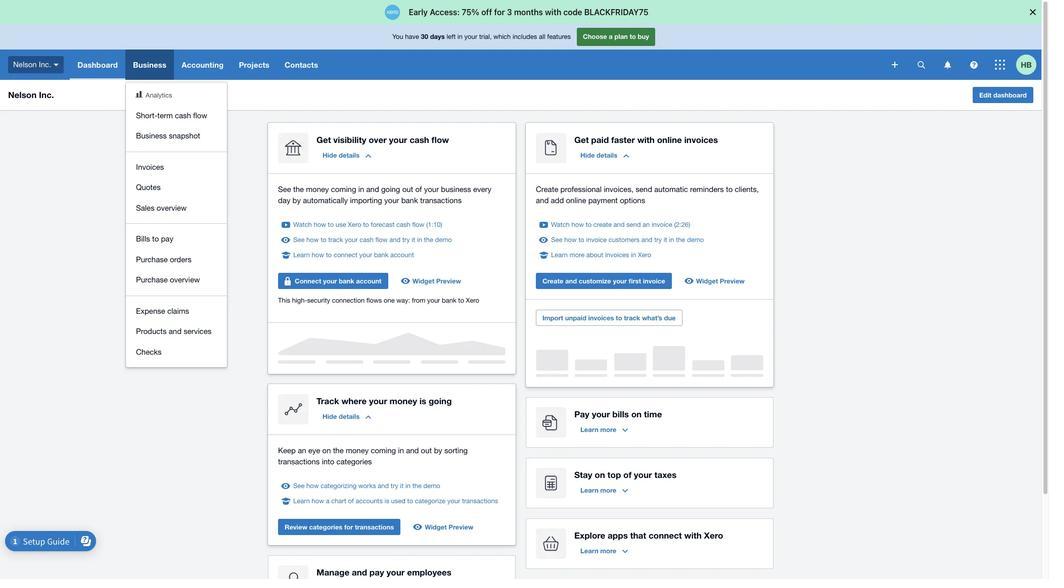 Task type: locate. For each thing, give the bounding box(es) containing it.
to left clients,
[[726, 185, 733, 194]]

1 horizontal spatial get
[[574, 135, 589, 145]]

used
[[391, 498, 406, 505]]

0 vertical spatial create
[[536, 185, 559, 194]]

overview inside "link"
[[170, 276, 200, 284]]

forecast
[[371, 221, 395, 229]]

hide details button for visibility
[[317, 147, 377, 163]]

your left the 'trial,'
[[465, 33, 477, 41]]

business
[[133, 60, 166, 69], [136, 131, 167, 140]]

see how categorizing works and try it in the demo
[[293, 482, 440, 490]]

watch down automatically
[[293, 221, 312, 229]]

1 vertical spatial business
[[136, 131, 167, 140]]

more down top
[[600, 486, 617, 495]]

see up day
[[278, 185, 291, 194]]

see inside see the money coming in and going out of your business every day by automatically importing your bank transactions
[[278, 185, 291, 194]]

track down use
[[328, 236, 343, 244]]

keep
[[278, 447, 296, 455]]

bank up connection
[[339, 277, 354, 285]]

categories left for
[[309, 523, 343, 531]]

pay
[[161, 235, 173, 243], [370, 567, 384, 578]]

an left eye
[[298, 447, 306, 455]]

hide details down paid
[[581, 151, 618, 159]]

coming inside see the money coming in and going out of your business every day by automatically importing your bank transactions
[[331, 185, 356, 194]]

1 horizontal spatial money
[[346, 447, 369, 455]]

watch how to create and send an invoice (2:26) link
[[551, 220, 691, 230]]

more down the apps
[[600, 547, 617, 555]]

to left create
[[586, 221, 592, 229]]

and right works
[[378, 482, 389, 490]]

to up connect your bank account button
[[326, 251, 332, 259]]

0 horizontal spatial connect
[[334, 251, 357, 259]]

on left top
[[595, 470, 605, 480]]

send
[[636, 185, 652, 194], [627, 221, 641, 229]]

xero inside the learn more about invoices in xero "link"
[[638, 251, 651, 259]]

learn how to connect your bank account
[[293, 251, 414, 259]]

track left "what's"
[[624, 314, 640, 322]]

1 vertical spatial with
[[684, 530, 702, 541]]

2 vertical spatial of
[[348, 498, 354, 505]]

connect right that
[[649, 530, 682, 541]]

bank inside button
[[339, 277, 354, 285]]

dialog
[[0, 0, 1049, 24]]

svg image
[[970, 61, 978, 69]]

invoices inside "link"
[[605, 251, 629, 259]]

and down expense claims link
[[169, 327, 182, 336]]

get paid faster with online invoices
[[574, 135, 718, 145]]

in inside keep an eye on the money coming in and out by sorting transactions into categories
[[398, 447, 404, 455]]

2 horizontal spatial of
[[624, 470, 632, 480]]

purchase down bills to pay at the left of page
[[136, 255, 168, 264]]

your inside the you have 30 days left in your trial, which includes all features
[[465, 33, 477, 41]]

0 vertical spatial online
[[657, 135, 682, 145]]

0 horizontal spatial account
[[356, 277, 382, 285]]

learn up connect
[[293, 251, 310, 259]]

2 vertical spatial learn more button
[[574, 543, 634, 559]]

cash inside navigation
[[175, 111, 191, 120]]

sales
[[136, 204, 155, 212]]

coming
[[331, 185, 356, 194], [371, 447, 396, 455]]

automatically
[[303, 196, 348, 205]]

inc.
[[39, 60, 51, 69], [39, 90, 54, 100]]

on for time
[[631, 409, 642, 420]]

0 vertical spatial of
[[415, 185, 422, 194]]

more for your
[[600, 426, 617, 434]]

0 vertical spatial send
[[636, 185, 652, 194]]

taxes icon image
[[536, 468, 566, 499]]

0 vertical spatial out
[[402, 185, 413, 194]]

learn left the "about"
[[551, 251, 568, 259]]

high-
[[292, 297, 307, 304]]

how for use
[[314, 221, 326, 229]]

cash right forecast
[[396, 221, 410, 229]]

it down watch how to use xero to forecast cash flow (1:10) link at top left
[[412, 236, 415, 244]]

get visibility over your cash flow
[[317, 135, 449, 145]]

group containing short-term cash flow
[[126, 82, 227, 368]]

out left business
[[402, 185, 413, 194]]

1 vertical spatial create
[[543, 277, 564, 285]]

to left the buy
[[630, 32, 636, 41]]

hide details button for paid
[[574, 147, 635, 163]]

watch for get visibility over your cash flow
[[293, 221, 312, 229]]

invoices right unpaid
[[588, 314, 614, 322]]

the up categorize
[[412, 482, 422, 490]]

1 vertical spatial track
[[624, 314, 640, 322]]

0 horizontal spatial of
[[348, 498, 354, 505]]

1 horizontal spatial watch
[[551, 221, 570, 229]]

business for business
[[133, 60, 166, 69]]

pay up purchase orders
[[161, 235, 173, 243]]

security
[[307, 297, 330, 304]]

on right bills in the bottom right of the page
[[631, 409, 642, 420]]

it
[[412, 236, 415, 244], [664, 236, 667, 244], [400, 482, 404, 490]]

get left visibility
[[317, 135, 331, 145]]

analytics
[[146, 92, 172, 99]]

connect your bank account
[[295, 277, 382, 285]]

purchase for purchase orders
[[136, 255, 168, 264]]

0 horizontal spatial out
[[402, 185, 413, 194]]

trial,
[[479, 33, 492, 41]]

banner
[[0, 24, 1042, 368]]

contacts
[[285, 60, 318, 69]]

employees
[[407, 567, 452, 578]]

transactions down business
[[420, 196, 462, 205]]

hide for visibility
[[323, 151, 337, 159]]

1 vertical spatial account
[[356, 277, 382, 285]]

0 horizontal spatial with
[[638, 135, 655, 145]]

0 vertical spatial a
[[609, 32, 613, 41]]

1 get from the left
[[317, 135, 331, 145]]

hide for where
[[323, 413, 337, 421]]

an
[[643, 221, 650, 229], [298, 447, 306, 455]]

a left chart
[[326, 498, 330, 505]]

learn more button down the pay your bills on time
[[574, 422, 634, 438]]

bank right importing
[[401, 196, 418, 205]]

money
[[306, 185, 329, 194], [390, 396, 417, 407], [346, 447, 369, 455]]

your right importing
[[384, 196, 399, 205]]

transactions right categorize
[[462, 498, 498, 505]]

of
[[415, 185, 422, 194], [624, 470, 632, 480], [348, 498, 354, 505]]

payment
[[588, 196, 618, 205]]

watch down add
[[551, 221, 570, 229]]

30
[[421, 32, 428, 41]]

flow inside navigation
[[193, 111, 207, 120]]

products
[[136, 327, 167, 336]]

1 vertical spatial pay
[[370, 567, 384, 578]]

1 watch from the left
[[293, 221, 312, 229]]

accounting button
[[174, 50, 231, 80]]

your
[[465, 33, 477, 41], [389, 135, 407, 145], [424, 185, 439, 194], [384, 196, 399, 205], [345, 236, 358, 244], [359, 251, 372, 259], [323, 277, 337, 285], [613, 277, 627, 285], [427, 297, 440, 304], [369, 396, 387, 407], [592, 409, 610, 420], [634, 470, 652, 480], [447, 498, 460, 505], [387, 567, 405, 578]]

invoices
[[136, 163, 164, 171]]

1 horizontal spatial by
[[434, 447, 442, 455]]

see how to invoice customers and try it in the demo link
[[551, 235, 704, 245]]

1 vertical spatial by
[[434, 447, 442, 455]]

svg image
[[995, 60, 1005, 70], [918, 61, 925, 69], [944, 61, 951, 69], [892, 62, 898, 68], [54, 64, 59, 66]]

see inside see how to track your cash flow and try it in the demo "link"
[[293, 236, 305, 244]]

1 vertical spatial online
[[566, 196, 586, 205]]

invoice inside button
[[643, 277, 665, 285]]

1 horizontal spatial connect
[[649, 530, 682, 541]]

1 horizontal spatial is
[[420, 396, 426, 407]]

money inside keep an eye on the money coming in and out by sorting transactions into categories
[[346, 447, 369, 455]]

the
[[293, 185, 304, 194], [424, 236, 433, 244], [676, 236, 685, 244], [333, 447, 344, 455], [412, 482, 422, 490]]

3 learn more button from the top
[[574, 543, 634, 559]]

1 vertical spatial learn more
[[581, 486, 617, 495]]

send up "options"
[[636, 185, 652, 194]]

transactions inside keep an eye on the money coming in and out by sorting transactions into categories
[[278, 458, 320, 466]]

automatic
[[654, 185, 688, 194]]

create for create and customize your first invoice
[[543, 277, 564, 285]]

widget preview button
[[396, 273, 467, 289], [680, 273, 751, 289], [409, 519, 480, 536]]

cash down watch how to use xero to forecast cash flow (1:10) link at top left
[[360, 236, 374, 244]]

0 horizontal spatial watch
[[293, 221, 312, 229]]

2 get from the left
[[574, 135, 589, 145]]

get left paid
[[574, 135, 589, 145]]

transactions inside see the money coming in and going out of your business every day by automatically importing your bank transactions
[[420, 196, 462, 205]]

out inside keep an eye on the money coming in and out by sorting transactions into categories
[[421, 447, 432, 455]]

and left sorting in the left bottom of the page
[[406, 447, 419, 455]]

track where your money is going
[[317, 396, 452, 407]]

widget for flow
[[412, 277, 435, 285]]

0 horizontal spatial by
[[293, 196, 301, 205]]

0 vertical spatial with
[[638, 135, 655, 145]]

your left employees
[[387, 567, 405, 578]]

hide details button
[[317, 147, 377, 163], [574, 147, 635, 163], [317, 409, 377, 425]]

transactions right for
[[355, 523, 394, 531]]

1 horizontal spatial online
[[657, 135, 682, 145]]

hb button
[[1016, 50, 1042, 80]]

1 vertical spatial of
[[624, 470, 632, 480]]

pay inside group
[[161, 235, 173, 243]]

categorize
[[415, 498, 446, 505]]

create inside button
[[543, 277, 564, 285]]

1 vertical spatial purchase
[[136, 276, 168, 284]]

cash inside "link"
[[360, 236, 374, 244]]

1 vertical spatial money
[[390, 396, 417, 407]]

navigation containing dashboard
[[70, 50, 885, 368]]

1 horizontal spatial a
[[609, 32, 613, 41]]

0 vertical spatial overview
[[157, 204, 187, 212]]

preview
[[436, 277, 461, 285], [720, 277, 745, 285], [449, 523, 474, 531]]

0 vertical spatial learn more button
[[574, 422, 634, 438]]

0 horizontal spatial coming
[[331, 185, 356, 194]]

of right top
[[624, 470, 632, 480]]

have
[[405, 33, 419, 41]]

your right connect
[[323, 277, 337, 285]]

0 horizontal spatial online
[[566, 196, 586, 205]]

the inside see how categorizing works and try it in the demo "link"
[[412, 482, 422, 490]]

how for create
[[572, 221, 584, 229]]

preview for get visibility over your cash flow
[[436, 277, 461, 285]]

eye
[[308, 447, 320, 455]]

0 horizontal spatial track
[[328, 236, 343, 244]]

edit
[[979, 91, 992, 99]]

create up import
[[543, 277, 564, 285]]

learn more down stay
[[581, 486, 617, 495]]

hide details for visibility
[[323, 151, 360, 159]]

learn up review
[[293, 498, 310, 505]]

learn how to connect your bank account link
[[293, 250, 414, 260]]

0 vertical spatial track
[[328, 236, 343, 244]]

business inside popup button
[[133, 60, 166, 69]]

flow inside "link"
[[375, 236, 388, 244]]

1 vertical spatial invoice
[[586, 236, 607, 244]]

out inside see the money coming in and going out of your business every day by automatically importing your bank transactions
[[402, 185, 413, 194]]

bills
[[613, 409, 629, 420]]

invoices down customers
[[605, 251, 629, 259]]

your up learn how to connect your bank account
[[345, 236, 358, 244]]

1 learn more button from the top
[[574, 422, 634, 438]]

see inside see how categorizing works and try it in the demo "link"
[[293, 482, 305, 490]]

by
[[293, 196, 301, 205], [434, 447, 442, 455]]

on up into
[[322, 447, 331, 455]]

0 vertical spatial by
[[293, 196, 301, 205]]

learn more down explore
[[581, 547, 617, 555]]

widget for invoices
[[696, 277, 718, 285]]

account inside button
[[356, 277, 382, 285]]

learn more button for your
[[574, 422, 634, 438]]

hide details button for where
[[317, 409, 377, 425]]

0 horizontal spatial going
[[381, 185, 400, 194]]

and right manage
[[352, 567, 367, 578]]

0 vertical spatial nelson inc.
[[13, 60, 51, 69]]

and up importing
[[366, 185, 379, 194]]

connect for with
[[649, 530, 682, 541]]

manage
[[317, 567, 350, 578]]

see for see how to invoice customers and try it in the demo
[[551, 236, 563, 244]]

3 learn more from the top
[[581, 547, 617, 555]]

inc. inside popup button
[[39, 60, 51, 69]]

hide
[[323, 151, 337, 159], [581, 151, 595, 159], [323, 413, 337, 421]]

1 vertical spatial is
[[385, 498, 389, 505]]

banking icon image
[[278, 133, 308, 163]]

how for works
[[306, 482, 319, 490]]

hb
[[1021, 60, 1032, 69]]

a left plan
[[609, 32, 613, 41]]

0 vertical spatial inc.
[[39, 60, 51, 69]]

see down keep
[[293, 482, 305, 490]]

create up add
[[536, 185, 559, 194]]

0 horizontal spatial an
[[298, 447, 306, 455]]

of right chart
[[348, 498, 354, 505]]

all
[[539, 33, 545, 41]]

invoice right 'first'
[[643, 277, 665, 285]]

see for see how to track your cash flow and try it in the demo
[[293, 236, 305, 244]]

business for business snapshot
[[136, 131, 167, 140]]

your right from
[[427, 297, 440, 304]]

import
[[543, 314, 563, 322]]

1 purchase from the top
[[136, 255, 168, 264]]

the up automatically
[[293, 185, 304, 194]]

coming up works
[[371, 447, 396, 455]]

create inside "create professional invoices, send automatic reminders to clients, and add online payment options"
[[536, 185, 559, 194]]

on
[[631, 409, 642, 420], [322, 447, 331, 455], [595, 470, 605, 480]]

widget preview button for invoices
[[680, 273, 751, 289]]

edit dashboard button
[[973, 87, 1034, 103]]

hide down visibility
[[323, 151, 337, 159]]

more down the pay your bills on time
[[600, 426, 617, 434]]

details down the 'where'
[[339, 413, 360, 421]]

try up learn how a chart of accounts is used to categorize your transactions at the bottom of page
[[391, 482, 398, 490]]

in inside see the money coming in and going out of your business every day by automatically importing your bank transactions
[[358, 185, 364, 194]]

1 vertical spatial connect
[[649, 530, 682, 541]]

hide details button down paid
[[574, 147, 635, 163]]

cash right over in the top left of the page
[[410, 135, 429, 145]]

1 horizontal spatial on
[[595, 470, 605, 480]]

details for paid
[[597, 151, 618, 159]]

(2:26)
[[674, 221, 691, 229]]

bank inside see the money coming in and going out of your business every day by automatically importing your bank transactions
[[401, 196, 418, 205]]

details for visibility
[[339, 151, 360, 159]]

get
[[317, 135, 331, 145], [574, 135, 589, 145]]

2 vertical spatial money
[[346, 447, 369, 455]]

more for on
[[600, 486, 617, 495]]

2 horizontal spatial on
[[631, 409, 642, 420]]

days
[[430, 32, 445, 41]]

0 vertical spatial connect
[[334, 251, 357, 259]]

1 vertical spatial learn more button
[[574, 482, 634, 499]]

to right from
[[458, 297, 464, 304]]

account down see how to track your cash flow and try it in the demo "link"
[[390, 251, 414, 259]]

taxes
[[655, 470, 677, 480]]

products and services link
[[126, 322, 227, 342]]

projects
[[239, 60, 270, 69]]

hide details button down the 'where'
[[317, 409, 377, 425]]

1 vertical spatial out
[[421, 447, 432, 455]]

more left the "about"
[[570, 251, 585, 259]]

demo down (1:10)
[[435, 236, 452, 244]]

0 vertical spatial on
[[631, 409, 642, 420]]

where
[[342, 396, 367, 407]]

1 vertical spatial overview
[[170, 276, 200, 284]]

1 vertical spatial going
[[429, 396, 452, 407]]

2 learn more from the top
[[581, 486, 617, 495]]

learn more button down the apps
[[574, 543, 634, 559]]

0 horizontal spatial money
[[306, 185, 329, 194]]

track
[[317, 396, 339, 407]]

try down watch how to use xero to forecast cash flow (1:10) link at top left
[[402, 236, 410, 244]]

list box containing short-term cash flow
[[126, 82, 227, 368]]

nelson
[[13, 60, 37, 69], [8, 90, 37, 100]]

widget
[[412, 277, 435, 285], [696, 277, 718, 285], [425, 523, 447, 531]]

0 vertical spatial learn more
[[581, 426, 617, 434]]

quotes link
[[126, 177, 227, 198]]

send up see how to invoice customers and try it in the demo
[[627, 221, 641, 229]]

0 vertical spatial purchase
[[136, 255, 168, 264]]

1 horizontal spatial out
[[421, 447, 432, 455]]

visibility
[[333, 135, 366, 145]]

1 horizontal spatial with
[[684, 530, 702, 541]]

0 horizontal spatial a
[[326, 498, 330, 505]]

out left sorting in the left bottom of the page
[[421, 447, 432, 455]]

widget preview for flow
[[412, 277, 461, 285]]

0 horizontal spatial get
[[317, 135, 331, 145]]

business up header chart icon
[[133, 60, 166, 69]]

2 watch from the left
[[551, 221, 570, 229]]

2 learn more button from the top
[[574, 482, 634, 499]]

banking preview line graph image
[[278, 333, 506, 364]]

add-ons icon image
[[536, 529, 566, 559]]

and
[[366, 185, 379, 194], [536, 196, 549, 205], [614, 221, 625, 229], [389, 236, 401, 244], [642, 236, 653, 244], [565, 277, 577, 285], [169, 327, 182, 336], [406, 447, 419, 455], [378, 482, 389, 490], [352, 567, 367, 578]]

1 horizontal spatial of
[[415, 185, 422, 194]]

the inside see how to track your cash flow and try it in the demo "link"
[[424, 236, 433, 244]]

to
[[630, 32, 636, 41], [726, 185, 733, 194], [328, 221, 334, 229], [363, 221, 369, 229], [586, 221, 592, 229], [152, 235, 159, 243], [321, 236, 327, 244], [579, 236, 584, 244], [326, 251, 332, 259], [458, 297, 464, 304], [616, 314, 622, 322], [407, 498, 413, 505]]

hide details for paid
[[581, 151, 618, 159]]

apps
[[608, 530, 628, 541]]

1 horizontal spatial an
[[643, 221, 650, 229]]

this
[[278, 297, 290, 304]]

2 vertical spatial invoices
[[588, 314, 614, 322]]

of left business
[[415, 185, 422, 194]]

details for where
[[339, 413, 360, 421]]

invoices,
[[604, 185, 634, 194]]

learn more button for on
[[574, 482, 634, 499]]

widget preview
[[412, 277, 461, 285], [696, 277, 745, 285], [425, 523, 474, 531]]

2 purchase from the top
[[136, 276, 168, 284]]

2 vertical spatial invoice
[[643, 277, 665, 285]]

more inside the learn more about invoices in xero "link"
[[570, 251, 585, 259]]

0 horizontal spatial on
[[322, 447, 331, 455]]

0 vertical spatial pay
[[161, 235, 173, 243]]

0 horizontal spatial is
[[385, 498, 389, 505]]

import unpaid invoices to track what's due
[[543, 314, 676, 322]]

purchase orders
[[136, 255, 192, 264]]

and left customize
[[565, 277, 577, 285]]

0 horizontal spatial pay
[[161, 235, 173, 243]]

on inside keep an eye on the money coming in and out by sorting transactions into categories
[[322, 447, 331, 455]]

0 vertical spatial account
[[390, 251, 414, 259]]

navigation
[[70, 50, 885, 368]]

dashboard link
[[70, 50, 125, 80]]

1 horizontal spatial pay
[[370, 567, 384, 578]]

import unpaid invoices to track what's due button
[[536, 310, 682, 326]]

money up automatically
[[306, 185, 329, 194]]

see inside see how to invoice customers and try it in the demo link
[[551, 236, 563, 244]]

explore apps that connect with xero
[[574, 530, 723, 541]]

1 vertical spatial coming
[[371, 447, 396, 455]]

an up see how to invoice customers and try it in the demo
[[643, 221, 650, 229]]

and inside keep an eye on the money coming in and out by sorting transactions into categories
[[406, 447, 419, 455]]

learn how a chart of accounts is used to categorize your transactions
[[293, 498, 498, 505]]

watch for get paid faster with online invoices
[[551, 221, 570, 229]]

2 vertical spatial on
[[595, 470, 605, 480]]

details down paid
[[597, 151, 618, 159]]

see for see the money coming in and going out of your business every day by automatically importing your bank transactions
[[278, 185, 291, 194]]

how for track
[[306, 236, 319, 244]]

manage and pay your employees
[[317, 567, 452, 578]]

0 vertical spatial nelson
[[13, 60, 37, 69]]

xero inside watch how to use xero to forecast cash flow (1:10) link
[[348, 221, 361, 229]]

list box inside navigation
[[126, 82, 227, 368]]

2 horizontal spatial try
[[654, 236, 662, 244]]

the down (2:26)
[[676, 236, 685, 244]]

group inside navigation
[[126, 82, 227, 368]]

2 vertical spatial learn more
[[581, 547, 617, 555]]

0 horizontal spatial try
[[391, 482, 398, 490]]

overview for sales overview
[[157, 204, 187, 212]]

0 vertical spatial money
[[306, 185, 329, 194]]

customize
[[579, 277, 611, 285]]

list box
[[126, 82, 227, 368]]

1 vertical spatial categories
[[309, 523, 343, 531]]

0 vertical spatial coming
[[331, 185, 356, 194]]

1 horizontal spatial track
[[624, 314, 640, 322]]

your right categorize
[[447, 498, 460, 505]]

learn more button down top
[[574, 482, 634, 499]]

track inside "link"
[[328, 236, 343, 244]]

1 learn more from the top
[[581, 426, 617, 434]]

by left sorting in the left bottom of the page
[[434, 447, 442, 455]]

hide details button down visibility
[[317, 147, 377, 163]]

purchase inside "link"
[[136, 276, 168, 284]]

group
[[126, 82, 227, 368]]



Task type: describe. For each thing, give the bounding box(es) containing it.
top
[[608, 470, 621, 480]]

pay for and
[[370, 567, 384, 578]]

of inside see the money coming in and going out of your business every day by automatically importing your bank transactions
[[415, 185, 422, 194]]

clients,
[[735, 185, 759, 194]]

your right over in the top left of the page
[[389, 135, 407, 145]]

demo down (2:26)
[[687, 236, 704, 244]]

categorizing
[[321, 482, 357, 490]]

see how to track your cash flow and try it in the demo
[[293, 236, 452, 244]]

and down forecast
[[389, 236, 401, 244]]

1 vertical spatial inc.
[[39, 90, 54, 100]]

hide for paid
[[581, 151, 595, 159]]

1 vertical spatial a
[[326, 498, 330, 505]]

learn down the pay at the right
[[581, 426, 599, 434]]

watch how to use xero to forecast cash flow (1:10) link
[[293, 220, 442, 230]]

purchase overview
[[136, 276, 200, 284]]

stay on top of your taxes
[[574, 470, 677, 480]]

learn more for on
[[581, 486, 617, 495]]

0 vertical spatial invoices
[[684, 135, 718, 145]]

to inside button
[[616, 314, 622, 322]]

preview for get paid faster with online invoices
[[720, 277, 745, 285]]

demo up categorize
[[424, 482, 440, 490]]

bank right from
[[442, 297, 457, 304]]

reminders
[[690, 185, 724, 194]]

1 horizontal spatial account
[[390, 251, 414, 259]]

connect for your
[[334, 251, 357, 259]]

svg image inside nelson inc. popup button
[[54, 64, 59, 66]]

1 vertical spatial nelson
[[8, 90, 37, 100]]

in inside the you have 30 days left in your trial, which includes all features
[[458, 33, 463, 41]]

create and customize your first invoice
[[543, 277, 665, 285]]

0 vertical spatial is
[[420, 396, 426, 407]]

professional
[[561, 185, 602, 194]]

an inside keep an eye on the money coming in and out by sorting transactions into categories
[[298, 447, 306, 455]]

connect your bank account button
[[278, 273, 388, 289]]

your right the pay at the right
[[592, 409, 610, 420]]

create and customize your first invoice button
[[536, 273, 672, 289]]

categories inside keep an eye on the money coming in and out by sorting transactions into categories
[[337, 458, 372, 466]]

chart
[[331, 498, 346, 505]]

over
[[369, 135, 387, 145]]

by inside keep an eye on the money coming in and out by sorting transactions into categories
[[434, 447, 442, 455]]

send inside "create professional invoices, send automatic reminders to clients, and add online payment options"
[[636, 185, 652, 194]]

and inside "create professional invoices, send automatic reminders to clients, and add online payment options"
[[536, 196, 549, 205]]

to left use
[[328, 221, 334, 229]]

the inside see how to invoice customers and try it in the demo link
[[676, 236, 685, 244]]

(1:10)
[[426, 221, 442, 229]]

to inside "create professional invoices, send automatic reminders to clients, and add online payment options"
[[726, 185, 733, 194]]

features
[[547, 33, 571, 41]]

choose a plan to buy
[[583, 32, 649, 41]]

bills icon image
[[536, 408, 566, 438]]

get for get visibility over your cash flow
[[317, 135, 331, 145]]

bank down see how to track your cash flow and try it in the demo "link"
[[374, 251, 389, 259]]

bills to pay
[[136, 235, 173, 243]]

0 vertical spatial invoice
[[652, 221, 672, 229]]

dashboard
[[994, 91, 1027, 99]]

to up learn more about invoices in xero
[[579, 236, 584, 244]]

2 horizontal spatial it
[[664, 236, 667, 244]]

widget preview for invoices
[[696, 277, 745, 285]]

categories inside review categories for transactions button
[[309, 523, 343, 531]]

that
[[630, 530, 646, 541]]

invoices inside button
[[588, 314, 614, 322]]

contacts button
[[277, 50, 326, 80]]

sales overview link
[[126, 198, 227, 218]]

1 vertical spatial nelson inc.
[[8, 90, 54, 100]]

short-term cash flow
[[136, 111, 207, 120]]

from
[[412, 297, 425, 304]]

learn more about invoices in xero
[[551, 251, 651, 259]]

checks
[[136, 348, 162, 356]]

importing
[[350, 196, 382, 205]]

your left business
[[424, 185, 439, 194]]

expense
[[136, 307, 165, 315]]

review categories for transactions button
[[278, 519, 401, 536]]

stay
[[574, 470, 592, 480]]

to right used
[[407, 498, 413, 505]]

expense claims link
[[126, 301, 227, 322]]

1 horizontal spatial it
[[412, 236, 415, 244]]

quotes
[[136, 183, 161, 192]]

watch how to use xero to forecast cash flow (1:10)
[[293, 221, 442, 229]]

track inside button
[[624, 314, 640, 322]]

online inside "create professional invoices, send automatic reminders to clients, and add online payment options"
[[566, 196, 586, 205]]

the inside keep an eye on the money coming in and out by sorting transactions into categories
[[333, 447, 344, 455]]

nelson inc. button
[[0, 50, 70, 80]]

your left 'first'
[[613, 277, 627, 285]]

0 horizontal spatial it
[[400, 482, 404, 490]]

see how to track your cash flow and try it in the demo link
[[293, 235, 452, 245]]

how for chart
[[312, 498, 324, 505]]

learn inside "link"
[[551, 251, 568, 259]]

and inside button
[[565, 277, 577, 285]]

products and services
[[136, 327, 211, 336]]

review categories for transactions
[[285, 523, 394, 531]]

this high-security connection flows one way: from your bank to xero
[[278, 297, 479, 304]]

accounts
[[356, 498, 383, 505]]

your down see how to track your cash flow and try it in the demo "link"
[[359, 251, 372, 259]]

learn down explore
[[581, 547, 599, 555]]

unpaid
[[565, 314, 587, 322]]

to inside navigation
[[152, 235, 159, 243]]

banner containing hb
[[0, 24, 1042, 368]]

on for the
[[322, 447, 331, 455]]

your left the taxes
[[634, 470, 652, 480]]

learn how a chart of accounts is used to categorize your transactions link
[[293, 497, 498, 507]]

learn down stay
[[581, 486, 599, 495]]

how for connect
[[312, 251, 324, 259]]

nelson inc. inside popup button
[[13, 60, 51, 69]]

by inside see the money coming in and going out of your business every day by automatically importing your bank transactions
[[293, 196, 301, 205]]

projects button
[[231, 50, 277, 80]]

nelson inside popup button
[[13, 60, 37, 69]]

a inside banner
[[609, 32, 613, 41]]

faster
[[611, 135, 635, 145]]

learn more for apps
[[581, 547, 617, 555]]

see how categorizing works and try it in the demo link
[[293, 481, 440, 492]]

hide details for where
[[323, 413, 360, 421]]

works
[[358, 482, 376, 490]]

money inside see the money coming in and going out of your business every day by automatically importing your bank transactions
[[306, 185, 329, 194]]

choose
[[583, 32, 607, 41]]

get for get paid faster with online invoices
[[574, 135, 589, 145]]

business snapshot link
[[126, 126, 227, 146]]

going inside see the money coming in and going out of your business every day by automatically importing your bank transactions
[[381, 185, 400, 194]]

you
[[392, 33, 403, 41]]

header chart image
[[136, 91, 143, 98]]

create professional invoices, send automatic reminders to clients, and add online payment options
[[536, 185, 759, 205]]

invoices link
[[126, 157, 227, 177]]

and right customers
[[642, 236, 653, 244]]

more for apps
[[600, 547, 617, 555]]

to inside "link"
[[321, 236, 327, 244]]

about
[[587, 251, 603, 259]]

sorting
[[445, 447, 468, 455]]

0 vertical spatial an
[[643, 221, 650, 229]]

connect
[[295, 277, 321, 285]]

1 horizontal spatial try
[[402, 236, 410, 244]]

orders
[[170, 255, 192, 264]]

short-
[[136, 111, 157, 120]]

2 horizontal spatial money
[[390, 396, 417, 407]]

overview for purchase overview
[[170, 276, 200, 284]]

to up see how to track your cash flow and try it in the demo
[[363, 221, 369, 229]]

track money icon image
[[278, 394, 308, 425]]

learn more for your
[[581, 426, 617, 434]]

snapshot
[[169, 131, 200, 140]]

invoices preview bar graph image
[[536, 346, 764, 377]]

the inside see the money coming in and going out of your business every day by automatically importing your bank transactions
[[293, 185, 304, 194]]

1 vertical spatial send
[[627, 221, 641, 229]]

purchase for purchase overview
[[136, 276, 168, 284]]

every
[[473, 185, 492, 194]]

and inside see the money coming in and going out of your business every day by automatically importing your bank transactions
[[366, 185, 379, 194]]

plan
[[615, 32, 628, 41]]

pay for to
[[161, 235, 173, 243]]

invoices icon image
[[536, 133, 566, 163]]

and up customers
[[614, 221, 625, 229]]

which
[[494, 33, 511, 41]]

create
[[594, 221, 612, 229]]

term
[[157, 111, 173, 120]]

business
[[441, 185, 471, 194]]

customers
[[609, 236, 640, 244]]

see for see how categorizing works and try it in the demo
[[293, 482, 305, 490]]

your inside "link"
[[345, 236, 358, 244]]

use
[[336, 221, 346, 229]]

you have 30 days left in your trial, which includes all features
[[392, 32, 571, 41]]

your right the 'where'
[[369, 396, 387, 407]]

flows
[[367, 297, 382, 304]]

transactions inside button
[[355, 523, 394, 531]]

coming inside keep an eye on the money coming in and out by sorting transactions into categories
[[371, 447, 396, 455]]

learn more button for apps
[[574, 543, 634, 559]]

and inside "link"
[[169, 327, 182, 336]]

learn more about invoices in xero link
[[551, 250, 651, 260]]

how for invoice
[[564, 236, 577, 244]]

pay your bills on time
[[574, 409, 662, 420]]

bills to pay link
[[126, 229, 227, 250]]

widget preview button for flow
[[396, 273, 467, 289]]

includes
[[513, 33, 537, 41]]

1 horizontal spatial going
[[429, 396, 452, 407]]

create for create professional invoices, send automatic reminders to clients, and add online payment options
[[536, 185, 559, 194]]

edit dashboard
[[979, 91, 1027, 99]]

connection
[[332, 297, 365, 304]]

watch how to create and send an invoice (2:26)
[[551, 221, 691, 229]]

pay
[[574, 409, 590, 420]]

explore
[[574, 530, 606, 541]]

short-term cash flow link
[[126, 105, 227, 126]]



Task type: vqa. For each thing, say whether or not it's contained in the screenshot.
Add contact button
no



